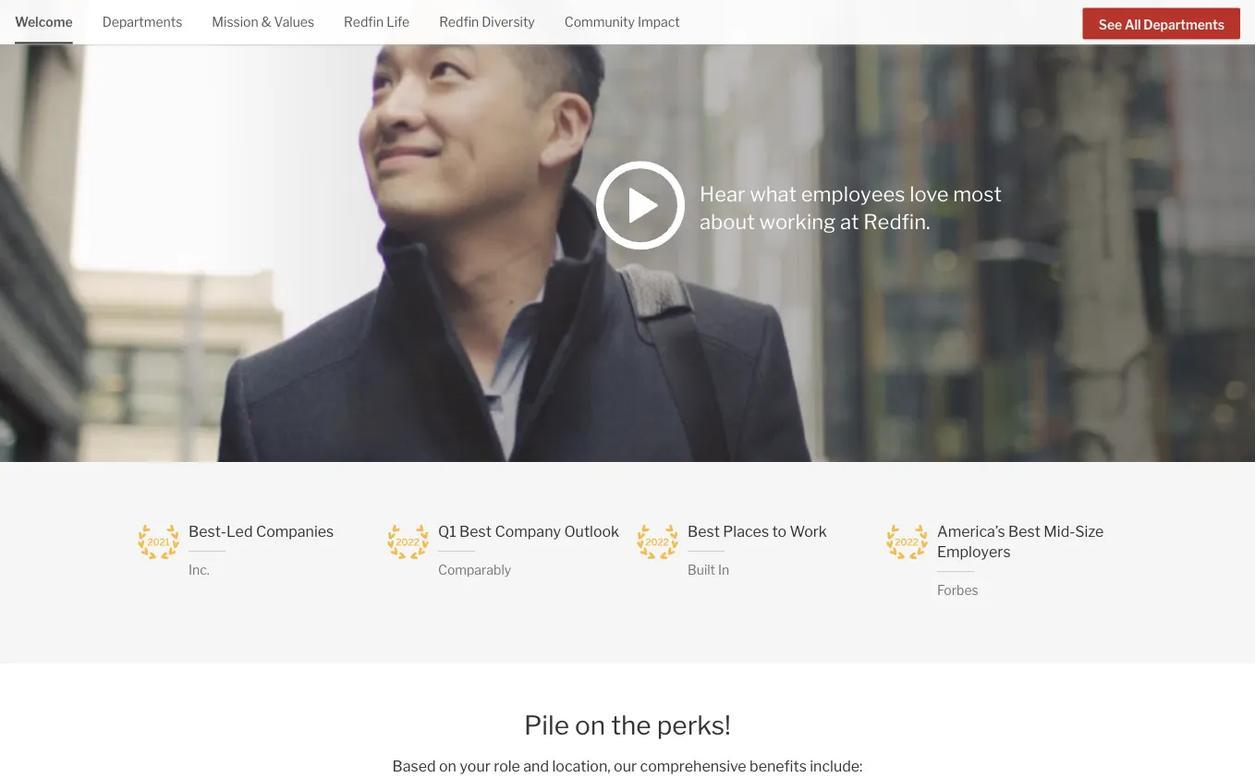 Task type: vqa. For each thing, say whether or not it's contained in the screenshot.
the bottommost "on"
yes



Task type: locate. For each thing, give the bounding box(es) containing it.
diversity
[[482, 14, 535, 30]]

in
[[719, 562, 730, 578]]

redfin diversity
[[439, 14, 535, 30]]

redfin diversity link
[[439, 0, 535, 42]]

built
[[688, 562, 716, 578]]

benefits
[[750, 758, 807, 776]]

1 vertical spatial on
[[439, 758, 457, 776]]

redfin left diversity
[[439, 14, 479, 30]]

america's
[[938, 523, 1006, 541]]

0 horizontal spatial redfin
[[344, 14, 384, 30]]

2 horizontal spatial best
[[1009, 523, 1041, 541]]

forbes
[[938, 583, 979, 598]]

on left your
[[439, 758, 457, 776]]

size
[[1076, 523, 1105, 541]]

q1
[[438, 523, 457, 541]]

best left mid-
[[1009, 523, 1041, 541]]

1 horizontal spatial departments
[[1144, 16, 1225, 32]]

departments link
[[102, 0, 183, 42]]

welcome
[[15, 14, 73, 30]]

on for pile
[[575, 710, 606, 741]]

see all departments
[[1099, 16, 1225, 32]]

led
[[227, 523, 253, 541]]

best-led companies
[[189, 523, 334, 541]]

comprehensive
[[640, 758, 747, 776]]

best up built
[[688, 523, 720, 541]]

about
[[700, 209, 755, 234]]

2 redfin from the left
[[439, 14, 479, 30]]

1 horizontal spatial best
[[688, 523, 720, 541]]

1 redfin from the left
[[344, 14, 384, 30]]

1 best from the left
[[460, 523, 492, 541]]

0 horizontal spatial on
[[439, 758, 457, 776]]

the
[[611, 710, 652, 741]]

departments
[[102, 14, 183, 30], [1144, 16, 1225, 32]]

1 horizontal spatial redfin
[[439, 14, 479, 30]]

mission & values link
[[212, 0, 315, 42]]

0 vertical spatial on
[[575, 710, 606, 741]]

3 best from the left
[[1009, 523, 1041, 541]]

on left the the in the bottom of the page
[[575, 710, 606, 741]]

america's best mid-size employers
[[938, 523, 1105, 561]]

best right q1
[[460, 523, 492, 541]]

best-
[[189, 523, 227, 541]]

best inside america's best mid-size employers
[[1009, 523, 1041, 541]]

redfin for redfin diversity
[[439, 14, 479, 30]]

best
[[460, 523, 492, 541], [688, 523, 720, 541], [1009, 523, 1041, 541]]

on
[[575, 710, 606, 741], [439, 758, 457, 776]]

role
[[494, 758, 521, 776]]

at
[[841, 209, 860, 234]]

q1 best company outlook
[[438, 523, 620, 541]]

redfin
[[344, 14, 384, 30], [439, 14, 479, 30]]

to
[[773, 523, 787, 541]]

redfin left life
[[344, 14, 384, 30]]

companies
[[256, 523, 334, 541]]

values
[[274, 14, 315, 30]]

redfin for redfin life
[[344, 14, 384, 30]]

community impact
[[565, 14, 680, 30]]

0 horizontal spatial best
[[460, 523, 492, 541]]

redfin.
[[864, 209, 931, 234]]

hear
[[700, 181, 746, 206]]

mission & values
[[212, 14, 315, 30]]

location,
[[553, 758, 611, 776]]

most
[[954, 181, 1003, 206]]

1 horizontal spatial on
[[575, 710, 606, 741]]



Task type: describe. For each thing, give the bounding box(es) containing it.
see
[[1099, 16, 1123, 32]]

and
[[524, 758, 549, 776]]

impact
[[638, 14, 680, 30]]

on for based
[[439, 758, 457, 776]]

all
[[1125, 16, 1142, 32]]

pile
[[524, 710, 570, 741]]

best places to work
[[688, 523, 828, 541]]

places
[[723, 523, 770, 541]]

best for best-led companies
[[460, 523, 492, 541]]

best for best places to work
[[1009, 523, 1041, 541]]

our
[[614, 758, 637, 776]]

mission
[[212, 14, 259, 30]]

welcome link
[[15, 0, 73, 42]]

redfin life
[[344, 14, 410, 30]]

what
[[750, 181, 797, 206]]

company
[[495, 523, 561, 541]]

employees
[[802, 181, 906, 206]]

inc.
[[189, 562, 210, 578]]

built in
[[688, 562, 730, 578]]

love
[[910, 181, 949, 206]]

outlook
[[565, 523, 620, 541]]

community
[[565, 14, 635, 30]]

life
[[387, 14, 410, 30]]

&
[[261, 14, 271, 30]]

2 best from the left
[[688, 523, 720, 541]]

your
[[460, 758, 491, 776]]

pile on the perks!
[[524, 710, 731, 741]]

include:
[[810, 758, 863, 776]]

working
[[760, 209, 836, 234]]

work
[[790, 523, 828, 541]]

based on your role and location, our comprehensive benefits include:
[[393, 758, 863, 776]]

comparably
[[438, 562, 512, 578]]

employers
[[938, 543, 1011, 561]]

hear what employees love most about working at redfin.
[[700, 181, 1003, 234]]

redfin life link
[[344, 0, 410, 42]]

departments inside button
[[1144, 16, 1225, 32]]

mid-
[[1044, 523, 1076, 541]]

based
[[393, 758, 436, 776]]

0 horizontal spatial departments
[[102, 14, 183, 30]]

see all departments button
[[1084, 8, 1241, 39]]

perks!
[[657, 710, 731, 741]]

community impact link
[[565, 0, 680, 42]]



